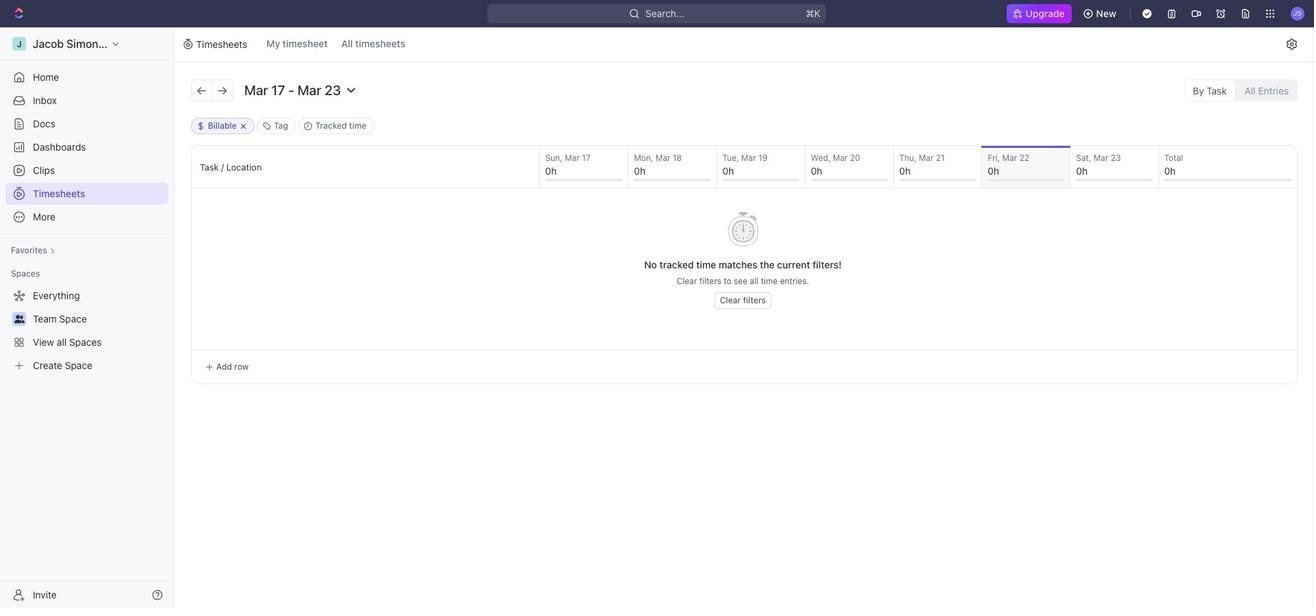 Task type: locate. For each thing, give the bounding box(es) containing it.
tree inside sidebar navigation
[[5, 285, 168, 377]]

tree
[[5, 285, 168, 377]]



Task type: describe. For each thing, give the bounding box(es) containing it.
sidebar navigation
[[0, 27, 177, 608]]

user group image
[[14, 315, 24, 323]]

jacob simon's workspace, , element
[[12, 37, 26, 51]]



Task type: vqa. For each thing, say whether or not it's contained in the screenshot.
'business time' icon
no



